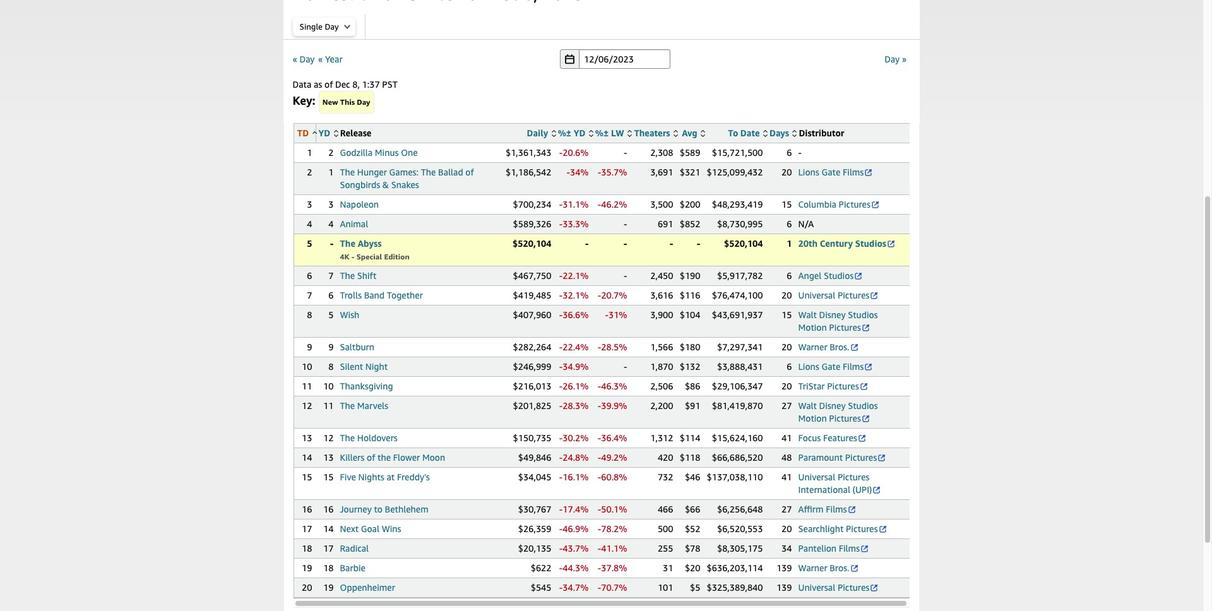 Task type: vqa. For each thing, say whether or not it's contained in the screenshot.


Task type: describe. For each thing, give the bounding box(es) containing it.
19 for 19 oppenheimer
[[324, 582, 334, 593]]

shift
[[357, 270, 377, 281]]

20th century studios link
[[799, 238, 896, 249]]

- for -50.1%
[[598, 504, 602, 515]]

minus
[[375, 147, 399, 158]]

$66,686,520
[[712, 452, 763, 463]]

lions gate films for 6
[[799, 361, 865, 372]]

$81,419,870
[[712, 401, 763, 411]]

16 for 16
[[302, 504, 312, 515]]

$46
[[685, 472, 701, 483]]

- for -28.3%
[[560, 401, 563, 411]]

pictures for $66,686,520
[[846, 452, 878, 463]]

century
[[820, 238, 854, 249]]

the marvels link
[[340, 401, 389, 411]]

- for -46.2%
[[598, 199, 602, 210]]

- for -46.3%
[[598, 381, 602, 392]]

at
[[387, 472, 395, 483]]

killers of the flower moon link
[[340, 452, 445, 463]]

24.8%
[[563, 452, 589, 463]]

studios right angel in the top of the page
[[824, 270, 854, 281]]

universal pictures link for 20
[[799, 290, 880, 301]]

-39.9%
[[598, 401, 628, 411]]

20 for searchlight pictures
[[782, 524, 793, 534]]

20.7%
[[602, 290, 628, 301]]

day left dropdown image on the left top of page
[[325, 21, 339, 32]]

one
[[401, 147, 418, 158]]

$419,485
[[513, 290, 552, 301]]

6 right $3,888,431
[[787, 361, 793, 372]]

-37.8%
[[598, 563, 628, 574]]

$15,721,500
[[712, 147, 763, 158]]

31.1%
[[563, 199, 589, 210]]

lions for 6
[[799, 361, 820, 372]]

searchlight pictures
[[799, 524, 878, 534]]

five nights at freddy's link
[[340, 472, 430, 483]]

%± for %± yd
[[558, 128, 572, 138]]

20 for universal pictures
[[782, 290, 793, 301]]

$5,917,782
[[718, 270, 763, 281]]

- for -24.8%
[[560, 452, 563, 463]]

16 journey to bethlehem
[[324, 504, 429, 515]]

of inside 1 the hunger games: the ballad of songbirds & snakes
[[466, 167, 474, 178]]

1:37
[[362, 79, 380, 90]]

- for -30.2%
[[560, 433, 563, 443]]

5 for 5 wish
[[329, 310, 334, 320]]

1,870
[[651, 361, 674, 372]]

-26.1%
[[560, 381, 589, 392]]

3,900
[[651, 310, 674, 320]]

avg link
[[682, 128, 706, 138]]

-22.1%
[[560, 270, 589, 281]]

- for -22.4%
[[560, 342, 563, 353]]

$91
[[685, 401, 701, 411]]

10 for 10
[[302, 361, 312, 372]]

7 for 7
[[307, 290, 312, 301]]

36.6%
[[563, 310, 589, 320]]

- for -16.1%
[[560, 472, 563, 483]]

1,566
[[651, 342, 674, 353]]

$150,735
[[513, 433, 552, 443]]

5 for 5
[[307, 238, 312, 249]]

to
[[374, 504, 383, 515]]

single day
[[300, 21, 339, 32]]

-28.5%
[[598, 342, 628, 353]]

pictures for $137,038,110
[[838, 472, 870, 483]]

20 left 19 oppenheimer
[[302, 582, 312, 593]]

- for -78.2%
[[598, 524, 602, 534]]

day left « year link on the left of page
[[300, 53, 315, 64]]

4 for 4 animal
[[329, 219, 334, 229]]

466
[[658, 504, 674, 515]]

17 for 17 radical
[[324, 543, 334, 554]]

27 for affirm films
[[782, 504, 793, 515]]

gate for 20
[[822, 167, 841, 178]]

-16.1%
[[560, 472, 589, 483]]

walt disney studios motion pictures link for 15
[[799, 310, 879, 333]]

12 for 12
[[302, 401, 312, 411]]

- for -44.3%
[[560, 563, 563, 574]]

wish link
[[340, 310, 360, 320]]

of for moon
[[367, 452, 375, 463]]

$545
[[531, 582, 552, 593]]

$200
[[680, 199, 701, 210]]

1 $520,104 from the left
[[513, 238, 552, 249]]

- for -31%
[[606, 310, 609, 320]]

3 for 3
[[307, 199, 312, 210]]

41 for focus features
[[782, 433, 793, 443]]

11 for 11
[[302, 381, 312, 392]]

10 for 10 thanksgiving
[[324, 381, 334, 392]]

warner bros. for 20
[[799, 342, 850, 353]]

12 for 12 the holdovers
[[324, 433, 334, 443]]

silent
[[340, 361, 363, 372]]

wins
[[382, 524, 401, 534]]

18 for 18
[[302, 543, 312, 554]]

2 $520,104 from the left
[[725, 238, 763, 249]]

-41.1%
[[598, 543, 628, 554]]

36.4%
[[602, 433, 628, 443]]

13 killers of the flower moon
[[324, 452, 445, 463]]

$216,013
[[513, 381, 552, 392]]

- for -46.9%
[[560, 524, 563, 534]]

732
[[658, 472, 674, 483]]

studios for 15
[[849, 310, 879, 320]]

films up searchlight pictures
[[826, 504, 848, 515]]

affirm
[[799, 504, 824, 515]]

18 for 18 barbie
[[324, 563, 334, 574]]

- for -31.1%
[[560, 199, 563, 210]]

$20,135
[[519, 543, 552, 554]]

$5
[[691, 582, 701, 593]]

-78.2%
[[598, 524, 628, 534]]

distributor
[[799, 128, 845, 138]]

&
[[383, 179, 389, 190]]

warner bros. for 139
[[799, 563, 850, 574]]

13 for 13 killers of the flower moon
[[324, 452, 334, 463]]

- for -34.9%
[[560, 361, 563, 372]]

pictures for $48,293,419
[[839, 199, 871, 210]]

41 for universal pictures international (upi)
[[782, 472, 793, 483]]

trolls band together link
[[340, 290, 423, 301]]

pictures for $29,106,347
[[828, 381, 860, 392]]

28.3%
[[563, 401, 589, 411]]

-31.1%
[[560, 199, 589, 210]]

$26,359
[[519, 524, 552, 534]]

the for 7 the shift
[[340, 270, 355, 281]]

together
[[387, 290, 423, 301]]

$190
[[680, 270, 701, 281]]

- for -43.7%
[[560, 543, 563, 554]]

-46.3%
[[598, 381, 628, 392]]

the left ballad
[[421, 167, 436, 178]]

single
[[300, 21, 323, 32]]

pictures for $76,474,100
[[838, 290, 870, 301]]

the for - the abyss 4k - special edition
[[340, 238, 356, 249]]

6 left n/a
[[787, 219, 793, 229]]

the
[[378, 452, 391, 463]]

date
[[741, 128, 760, 138]]

6 left 7 the shift
[[307, 270, 312, 281]]

$76,474,100
[[712, 290, 763, 301]]

motion for 15
[[799, 322, 827, 333]]

28.5%
[[602, 342, 628, 353]]

theaters link
[[635, 128, 678, 138]]

41.1%
[[602, 543, 628, 554]]

4 for 4
[[307, 219, 312, 229]]

bethlehem
[[385, 504, 429, 515]]

thanksgiving link
[[340, 381, 393, 392]]

6 down days link
[[787, 147, 793, 158]]

%± for %± lw
[[596, 128, 609, 138]]

43.7%
[[563, 543, 589, 554]]

lions for 20
[[799, 167, 820, 178]]

universal for 20
[[799, 290, 836, 301]]

pictures for $6,520,553
[[847, 524, 878, 534]]

$3,888,431
[[718, 361, 763, 372]]

this
[[340, 97, 355, 107]]

yd link
[[319, 128, 338, 138]]

pictures for $325,389,840
[[838, 582, 870, 593]]

6 left angel in the top of the page
[[787, 270, 793, 281]]

disney for 27
[[820, 401, 846, 411]]

bros. for 20
[[830, 342, 850, 353]]

to
[[729, 128, 739, 138]]

0 vertical spatial 1
[[307, 147, 312, 158]]

« day « year
[[293, 53, 343, 64]]

6 left trolls
[[329, 290, 334, 301]]

new this day
[[323, 97, 371, 107]]

2 horizontal spatial 1
[[787, 238, 793, 249]]

- for -34.7%
[[560, 582, 563, 593]]

34
[[782, 543, 793, 554]]

five
[[340, 472, 356, 483]]

- for -60.8%
[[598, 472, 602, 483]]

dropdown image
[[344, 24, 350, 29]]

days link
[[770, 128, 798, 138]]

3,616
[[651, 290, 674, 301]]

searchlight pictures link
[[799, 524, 888, 534]]

lions gate films link for 6
[[799, 361, 874, 372]]

- for -17.4%
[[560, 504, 563, 515]]

-24.8%
[[560, 452, 589, 463]]

tristar
[[799, 381, 825, 392]]

$6,520,553
[[718, 524, 763, 534]]

- for -35.7%
[[598, 167, 602, 178]]

46.3%
[[602, 381, 628, 392]]

« year link
[[318, 53, 343, 64]]

- for -36.4%
[[598, 433, 602, 443]]

- for -36.6%
[[560, 310, 563, 320]]

of for 1:37
[[325, 79, 333, 90]]

-36.6%
[[560, 310, 589, 320]]

universal pictures for 139
[[799, 582, 870, 593]]

disney for 15
[[820, 310, 846, 320]]



Task type: locate. For each thing, give the bounding box(es) containing it.
1 41 from the top
[[782, 433, 793, 443]]

2,308
[[651, 147, 674, 158]]

bros. down pantelion films 'link'
[[830, 563, 850, 574]]

1 horizontal spatial of
[[367, 452, 375, 463]]

4 left 4 animal at the top left of the page
[[307, 219, 312, 229]]

12 left 11 the marvels
[[302, 401, 312, 411]]

warner up tristar
[[799, 342, 828, 353]]

1 vertical spatial 5
[[329, 310, 334, 320]]

universal for 139
[[799, 582, 836, 593]]

nights
[[358, 472, 385, 483]]

1 horizontal spatial 5
[[329, 310, 334, 320]]

hunger
[[357, 167, 387, 178]]

$852
[[680, 219, 701, 229]]

day
[[325, 21, 339, 32], [300, 53, 315, 64], [885, 53, 900, 64], [357, 97, 371, 107]]

0 horizontal spatial yd
[[319, 128, 331, 138]]

$118
[[680, 452, 701, 463]]

18 left 17 radical
[[302, 543, 312, 554]]

2 warner from the top
[[799, 563, 828, 574]]

the for 12 the holdovers
[[340, 433, 355, 443]]

walt disney studios motion pictures for 15
[[799, 310, 879, 333]]

yd left the release at the left of the page
[[319, 128, 331, 138]]

lions up tristar
[[799, 361, 820, 372]]

7 left the shift link at the left top of page
[[329, 270, 334, 281]]

motion up the focus
[[799, 413, 827, 424]]

7 left trolls
[[307, 290, 312, 301]]

warner bros. down pantelion films
[[799, 563, 850, 574]]

8 for 8 silent night
[[329, 361, 334, 372]]

2 universal pictures from the top
[[799, 582, 870, 593]]

snakes
[[392, 179, 419, 190]]

- the abyss 4k - special edition
[[330, 238, 410, 262]]

14 for 14 next goal wins
[[324, 524, 334, 534]]

0 vertical spatial walt disney studios motion pictures link
[[799, 310, 879, 333]]

1 3 from the left
[[307, 199, 312, 210]]

lions
[[799, 167, 820, 178], [799, 361, 820, 372]]

27
[[782, 401, 793, 411], [782, 504, 793, 515]]

1 horizontal spatial 12
[[324, 433, 334, 443]]

angel
[[799, 270, 822, 281]]

1 walt disney studios motion pictures from the top
[[799, 310, 879, 333]]

2 gate from the top
[[822, 361, 841, 372]]

universal pictures for 20
[[799, 290, 870, 301]]

5 left wish
[[329, 310, 334, 320]]

1 walt disney studios motion pictures link from the top
[[799, 310, 879, 333]]

1 « from the left
[[293, 53, 297, 64]]

1 vertical spatial 12
[[324, 433, 334, 443]]

7 for 7 the shift
[[329, 270, 334, 281]]

34.7%
[[563, 582, 589, 593]]

11 for 11 the marvels
[[324, 401, 334, 411]]

warner bros. link for 20
[[799, 342, 860, 353]]

14 for 14
[[302, 452, 312, 463]]

1 horizontal spatial 11
[[324, 401, 334, 411]]

0 horizontal spatial 14
[[302, 452, 312, 463]]

0 vertical spatial 11
[[302, 381, 312, 392]]

1 horizontal spatial 1
[[329, 167, 334, 178]]

pantelion films link
[[799, 543, 870, 554]]

14 left killers
[[302, 452, 312, 463]]

3,500
[[651, 199, 674, 210]]

studios down tristar pictures link
[[849, 401, 879, 411]]

$282,264
[[513, 342, 552, 353]]

0 horizontal spatial of
[[325, 79, 333, 90]]

1 left godzilla in the top of the page
[[307, 147, 312, 158]]

animal link
[[340, 219, 368, 229]]

20 for tristar pictures
[[782, 381, 793, 392]]

of right ballad
[[466, 167, 474, 178]]

0 horizontal spatial «
[[293, 53, 297, 64]]

27 right $81,419,870
[[782, 401, 793, 411]]

universal for 41
[[799, 472, 836, 483]]

31
[[663, 563, 674, 574]]

0 horizontal spatial 8
[[307, 310, 312, 320]]

1 9 from the left
[[307, 342, 312, 353]]

0 horizontal spatial 16
[[302, 504, 312, 515]]

1 %± from the left
[[558, 128, 572, 138]]

calendar image
[[565, 54, 575, 64]]

19 left 18 barbie
[[302, 563, 312, 574]]

gate up 'columbia pictures'
[[822, 167, 841, 178]]

universal pictures down angel studios link
[[799, 290, 870, 301]]

0 vertical spatial lions
[[799, 167, 820, 178]]

$49,846
[[519, 452, 552, 463]]

2 lions gate films link from the top
[[799, 361, 874, 372]]

holdovers
[[357, 433, 398, 443]]

disney down tristar pictures link
[[820, 401, 846, 411]]

lions gate films up tristar pictures link
[[799, 361, 865, 372]]

16
[[302, 504, 312, 515], [324, 504, 334, 515]]

the inside - the abyss 4k - special edition
[[340, 238, 356, 249]]

$6,256,648
[[718, 504, 763, 515]]

2 vertical spatial universal
[[799, 582, 836, 593]]

12 left the holdovers link
[[324, 433, 334, 443]]

lions gate films up 'columbia pictures'
[[799, 167, 865, 178]]

- for -70.7%
[[598, 582, 602, 593]]

warner bros. link
[[799, 342, 860, 353], [799, 563, 860, 574]]

-22.4%
[[560, 342, 589, 353]]

1 inside 1 the hunger games: the ballad of songbirds & snakes
[[329, 167, 334, 178]]

1 vertical spatial 139
[[777, 582, 793, 593]]

4 animal
[[329, 219, 368, 229]]

$520,104 down $589,326
[[513, 238, 552, 249]]

1 down yd link
[[329, 167, 334, 178]]

1 vertical spatial motion
[[799, 413, 827, 424]]

$520,104 down $8,730,995
[[725, 238, 763, 249]]

- for -28.5%
[[598, 342, 602, 353]]

universal up international
[[799, 472, 836, 483]]

of right as
[[325, 79, 333, 90]]

7
[[329, 270, 334, 281], [307, 290, 312, 301]]

- for -33.3%
[[560, 219, 563, 229]]

Date with format m m/d d/y y y y text field
[[579, 49, 671, 69]]

walt for 27
[[799, 401, 817, 411]]

0 vertical spatial 17
[[302, 524, 312, 534]]

17 left the next
[[302, 524, 312, 534]]

the up killers
[[340, 433, 355, 443]]

34.9%
[[563, 361, 589, 372]]

- for -20.6%
[[560, 147, 563, 158]]

20 right $7,297,341
[[782, 342, 793, 353]]

1 vertical spatial gate
[[822, 361, 841, 372]]

8 silent night
[[329, 361, 388, 372]]

1 lions gate films from the top
[[799, 167, 865, 178]]

walt disney studios motion pictures for 27
[[799, 401, 879, 424]]

0 vertical spatial lions gate films
[[799, 167, 865, 178]]

%± lw link
[[596, 128, 632, 138]]

1 warner from the top
[[799, 342, 828, 353]]

studios for 1
[[856, 238, 887, 249]]

0 vertical spatial disney
[[820, 310, 846, 320]]

9 for 9
[[307, 342, 312, 353]]

10 up 11 the marvels
[[324, 381, 334, 392]]

1 vertical spatial 27
[[782, 504, 793, 515]]

0 vertical spatial 13
[[302, 433, 312, 443]]

14
[[302, 452, 312, 463], [324, 524, 334, 534]]

walt for 15
[[799, 310, 817, 320]]

13 for 13
[[302, 433, 312, 443]]

0 horizontal spatial 3
[[307, 199, 312, 210]]

0 horizontal spatial %±
[[558, 128, 572, 138]]

films up tristar pictures link
[[843, 361, 865, 372]]

0 vertical spatial 5
[[307, 238, 312, 249]]

27 for walt disney studios motion pictures
[[782, 401, 793, 411]]

2 bros. from the top
[[830, 563, 850, 574]]

27 left affirm
[[782, 504, 793, 515]]

walt disney studios motion pictures link up features
[[799, 401, 879, 424]]

lions gate films link for 20
[[799, 167, 874, 178]]

- for -37.8%
[[598, 563, 602, 574]]

1 warner bros. link from the top
[[799, 342, 860, 353]]

9 saltburn
[[329, 342, 375, 353]]

1 lions from the top
[[799, 167, 820, 178]]

500
[[658, 524, 674, 534]]

2 lions from the top
[[799, 361, 820, 372]]

walt disney studios motion pictures down angel studios link
[[799, 310, 879, 333]]

0 vertical spatial 19
[[302, 563, 312, 574]]

1 27 from the top
[[782, 401, 793, 411]]

walt disney studios motion pictures link
[[799, 310, 879, 333], [799, 401, 879, 424]]

$114
[[680, 433, 701, 443]]

universal inside universal pictures international (upi)
[[799, 472, 836, 483]]

0 horizontal spatial 10
[[302, 361, 312, 372]]

1 vertical spatial universal pictures link
[[799, 582, 880, 593]]

8 for 8
[[307, 310, 312, 320]]

1 disney from the top
[[820, 310, 846, 320]]

9 left "saltburn"
[[329, 342, 334, 353]]

the down '10 thanksgiving'
[[340, 401, 355, 411]]

18 left barbie
[[324, 563, 334, 574]]

warner bros. up tristar pictures
[[799, 342, 850, 353]]

$30,767
[[519, 504, 552, 515]]

the up songbirds
[[340, 167, 355, 178]]

motion down angel in the top of the page
[[799, 322, 827, 333]]

1 vertical spatial 1
[[329, 167, 334, 178]]

2 vertical spatial of
[[367, 452, 375, 463]]

1 universal pictures link from the top
[[799, 290, 880, 301]]

- for -20.7%
[[598, 290, 602, 301]]

20 up 34
[[782, 524, 793, 534]]

1 vertical spatial 18
[[324, 563, 334, 574]]

0 horizontal spatial 4
[[307, 219, 312, 229]]

universal down pantelion
[[799, 582, 836, 593]]

0 vertical spatial 2
[[329, 147, 334, 158]]

studios right the century
[[856, 238, 887, 249]]

0 horizontal spatial 11
[[302, 381, 312, 392]]

walt disney studios motion pictures up features
[[799, 401, 879, 424]]

bros.
[[830, 342, 850, 353], [830, 563, 850, 574]]

34%
[[570, 167, 589, 178]]

19 for 19
[[302, 563, 312, 574]]

day left '»' on the right of the page
[[885, 53, 900, 64]]

1 horizontal spatial 18
[[324, 563, 334, 574]]

1 horizontal spatial 16
[[324, 504, 334, 515]]

2 3 from the left
[[329, 199, 334, 210]]

$589
[[680, 147, 701, 158]]

1 lions gate films link from the top
[[799, 167, 874, 178]]

1 warner bros. from the top
[[799, 342, 850, 353]]

1 horizontal spatial 7
[[329, 270, 334, 281]]

1 horizontal spatial 9
[[329, 342, 334, 353]]

lions down 6 -
[[799, 167, 820, 178]]

20 for lions gate films
[[782, 167, 793, 178]]

0 horizontal spatial 12
[[302, 401, 312, 411]]

0 vertical spatial motion
[[799, 322, 827, 333]]

warner down pantelion
[[799, 563, 828, 574]]

bros. up tristar pictures link
[[830, 342, 850, 353]]

1 vertical spatial 8
[[329, 361, 334, 372]]

$104
[[680, 310, 701, 320]]

- for -49.2%
[[598, 452, 602, 463]]

of left the
[[367, 452, 375, 463]]

new
[[323, 97, 338, 107]]

-36.4%
[[598, 433, 628, 443]]

- for -41.1%
[[598, 543, 602, 554]]

0 horizontal spatial 13
[[302, 433, 312, 443]]

godzilla
[[340, 147, 373, 158]]

bros. for 139
[[830, 563, 850, 574]]

walt disney studios motion pictures link for 27
[[799, 401, 879, 424]]

0 vertical spatial universal pictures link
[[799, 290, 880, 301]]

0 horizontal spatial 19
[[302, 563, 312, 574]]

2 horizontal spatial of
[[466, 167, 474, 178]]

1 vertical spatial 7
[[307, 290, 312, 301]]

yd up 20.6%
[[574, 128, 586, 138]]

0 horizontal spatial 7
[[307, 290, 312, 301]]

2 yd from the left
[[574, 128, 586, 138]]

-34.7%
[[560, 582, 589, 593]]

10 thanksgiving
[[324, 381, 393, 392]]

8 left silent
[[329, 361, 334, 372]]

139 for universal pictures
[[777, 582, 793, 593]]

0 vertical spatial 8
[[307, 310, 312, 320]]

14 left the next
[[324, 524, 334, 534]]

pictures inside universal pictures international (upi)
[[838, 472, 870, 483]]

« left year
[[318, 53, 323, 64]]

139 for warner bros.
[[777, 563, 793, 574]]

barbie link
[[340, 563, 366, 574]]

warner bros.
[[799, 342, 850, 353], [799, 563, 850, 574]]

1 vertical spatial 19
[[324, 582, 334, 593]]

studios for 27
[[849, 401, 879, 411]]

disney down angel studios link
[[820, 310, 846, 320]]

1 vertical spatial lions gate films
[[799, 361, 865, 372]]

0 vertical spatial 7
[[329, 270, 334, 281]]

3 universal from the top
[[799, 582, 836, 593]]

20 down 6 -
[[782, 167, 793, 178]]

9 for 9 saltburn
[[329, 342, 334, 353]]

lions gate films for 20
[[799, 167, 865, 178]]

-34%
[[567, 167, 589, 178]]

angel studios link
[[799, 270, 864, 281]]

101
[[658, 582, 674, 593]]

2 16 from the left
[[324, 504, 334, 515]]

killers
[[340, 452, 365, 463]]

2 walt disney studios motion pictures from the top
[[799, 401, 879, 424]]

0 vertical spatial gate
[[822, 167, 841, 178]]

8 left 5 wish
[[307, 310, 312, 320]]

6
[[787, 147, 793, 158], [787, 219, 793, 229], [307, 270, 312, 281], [787, 270, 793, 281], [329, 290, 334, 301], [787, 361, 793, 372]]

2 for 2 godzilla minus one
[[329, 147, 334, 158]]

0 vertical spatial 18
[[302, 543, 312, 554]]

2 universal from the top
[[799, 472, 836, 483]]

19 oppenheimer
[[324, 582, 395, 593]]

0 vertical spatial universal
[[799, 290, 836, 301]]

1 vertical spatial 41
[[782, 472, 793, 483]]

oppenheimer link
[[340, 582, 395, 593]]

-33.3%
[[560, 219, 589, 229]]

22.4%
[[563, 342, 589, 353]]

17 for 17
[[302, 524, 312, 534]]

- for -39.9%
[[598, 401, 602, 411]]

1 139 from the top
[[777, 563, 793, 574]]

1 horizontal spatial 10
[[324, 381, 334, 392]]

marvels
[[357, 401, 389, 411]]

2 %± from the left
[[596, 128, 609, 138]]

the for 1 the hunger games: the ballad of songbirds & snakes
[[340, 167, 355, 178]]

8,
[[353, 79, 360, 90]]

0 horizontal spatial 9
[[307, 342, 312, 353]]

1 vertical spatial bros.
[[830, 563, 850, 574]]

0 vertical spatial 14
[[302, 452, 312, 463]]

universal pictures down pantelion films 'link'
[[799, 582, 870, 593]]

0 vertical spatial warner bros. link
[[799, 342, 860, 353]]

daily
[[527, 128, 549, 138]]

1 universal from the top
[[799, 290, 836, 301]]

26.1%
[[563, 381, 589, 392]]

0 horizontal spatial $520,104
[[513, 238, 552, 249]]

17 up 18 barbie
[[324, 543, 334, 554]]

2 universal pictures link from the top
[[799, 582, 880, 593]]

0 horizontal spatial 5
[[307, 238, 312, 249]]

2 warner bros. link from the top
[[799, 563, 860, 574]]

1 vertical spatial universal pictures
[[799, 582, 870, 593]]

warner bros. link for 139
[[799, 563, 860, 574]]

0 vertical spatial 12
[[302, 401, 312, 411]]

1 vertical spatial walt disney studios motion pictures
[[799, 401, 879, 424]]

lw
[[611, 128, 625, 138]]

0 vertical spatial 41
[[782, 433, 793, 443]]

- for -26.1%
[[560, 381, 563, 392]]

1 vertical spatial warner
[[799, 563, 828, 574]]

39.9%
[[602, 401, 628, 411]]

13 left 12 the holdovers
[[302, 433, 312, 443]]

oppenheimer
[[340, 582, 395, 593]]

« up data
[[293, 53, 297, 64]]

universal pictures link down angel studios link
[[799, 290, 880, 301]]

10
[[302, 361, 312, 372], [324, 381, 334, 392]]

- for -22.1%
[[560, 270, 563, 281]]

warner bros. link up tristar pictures
[[799, 342, 860, 353]]

lions gate films link up tristar pictures link
[[799, 361, 874, 372]]

lions gate films link up 'columbia pictures'
[[799, 167, 874, 178]]

walt disney studios motion pictures link down angel studios link
[[799, 310, 879, 333]]

1 vertical spatial lions gate films link
[[799, 361, 874, 372]]

2 4 from the left
[[329, 219, 334, 229]]

0 vertical spatial walt disney studios motion pictures
[[799, 310, 879, 333]]

abyss
[[358, 238, 382, 249]]

3 up 4 animal at the top left of the page
[[329, 199, 334, 210]]

films down searchlight pictures link on the bottom of page
[[839, 543, 861, 554]]

-28.3%
[[560, 401, 589, 411]]

0 vertical spatial bros.
[[830, 342, 850, 353]]

warner for 20
[[799, 342, 828, 353]]

walt down angel in the top of the page
[[799, 310, 817, 320]]

the up 4k
[[340, 238, 356, 249]]

songbirds
[[340, 179, 380, 190]]

2 walt disney studios motion pictures link from the top
[[799, 401, 879, 424]]

1 horizontal spatial 17
[[324, 543, 334, 554]]

$137,038,110
[[707, 472, 763, 483]]

yd
[[319, 128, 331, 138], [574, 128, 586, 138]]

1 vertical spatial 2
[[307, 167, 312, 178]]

15
[[782, 199, 793, 210], [782, 310, 793, 320], [302, 472, 312, 483], [324, 472, 334, 483]]

1 vertical spatial walt disney studios motion pictures link
[[799, 401, 879, 424]]

1 vertical spatial disney
[[820, 401, 846, 411]]

the for 11 the marvels
[[340, 401, 355, 411]]

1 bros. from the top
[[830, 342, 850, 353]]

1 gate from the top
[[822, 167, 841, 178]]

0 vertical spatial 139
[[777, 563, 793, 574]]

walt down tristar
[[799, 401, 817, 411]]

37.8%
[[602, 563, 628, 574]]

2 motion from the top
[[799, 413, 827, 424]]

1 horizontal spatial «
[[318, 53, 323, 64]]

2 walt from the top
[[799, 401, 817, 411]]

0 vertical spatial of
[[325, 79, 333, 90]]

warner for 139
[[799, 563, 828, 574]]

2,200
[[651, 401, 674, 411]]

day »
[[885, 53, 907, 64]]

1 vertical spatial of
[[466, 167, 474, 178]]

9 left 9 saltburn
[[307, 342, 312, 353]]

1 16 from the left
[[302, 504, 312, 515]]

3 left 3 napoleon
[[307, 199, 312, 210]]

13 left killers
[[324, 452, 334, 463]]

%± yd link
[[558, 128, 594, 138]]

1 vertical spatial walt
[[799, 401, 817, 411]]

1 horizontal spatial 4
[[329, 219, 334, 229]]

1 vertical spatial 17
[[324, 543, 334, 554]]

1 horizontal spatial 3
[[329, 199, 334, 210]]

journey
[[340, 504, 372, 515]]

motion for 27
[[799, 413, 827, 424]]

1 vertical spatial warner bros. link
[[799, 563, 860, 574]]

2 disney from the top
[[820, 401, 846, 411]]

days
[[770, 128, 790, 138]]

11 down '10 thanksgiving'
[[324, 401, 334, 411]]

20th century studios
[[799, 238, 887, 249]]

0 vertical spatial 27
[[782, 401, 793, 411]]

day right this
[[357, 97, 371, 107]]

warner bros. link down pantelion films
[[799, 563, 860, 574]]

0 vertical spatial lions gate films link
[[799, 167, 874, 178]]

1 yd from the left
[[319, 128, 331, 138]]

41 down 48
[[782, 472, 793, 483]]

0 vertical spatial 10
[[302, 361, 312, 372]]

11 left '10 thanksgiving'
[[302, 381, 312, 392]]

1 4 from the left
[[307, 219, 312, 229]]

as
[[314, 79, 322, 90]]

films up columbia pictures link
[[843, 167, 865, 178]]

tristar pictures
[[799, 381, 860, 392]]

gate for 6
[[822, 361, 841, 372]]

1 vertical spatial warner bros.
[[799, 563, 850, 574]]

20 right $76,474,100
[[782, 290, 793, 301]]

2 139 from the top
[[777, 582, 793, 593]]

1 vertical spatial 14
[[324, 524, 334, 534]]

2 for 2
[[307, 167, 312, 178]]

5 wish
[[329, 310, 360, 320]]

1 universal pictures from the top
[[799, 290, 870, 301]]

$29,106,347
[[712, 381, 763, 392]]

10 left silent
[[302, 361, 312, 372]]

20 for warner bros.
[[782, 342, 793, 353]]

1 vertical spatial 10
[[324, 381, 334, 392]]

the hunger games: the ballad of songbirds & snakes link
[[340, 167, 474, 190]]

2 9 from the left
[[329, 342, 334, 353]]

1 horizontal spatial yd
[[574, 128, 586, 138]]

18
[[302, 543, 312, 554], [324, 563, 334, 574]]

16 for 16 journey to bethlehem
[[324, 504, 334, 515]]

2 lions gate films from the top
[[799, 361, 865, 372]]

%± left the lw
[[596, 128, 609, 138]]

1 motion from the top
[[799, 322, 827, 333]]

2 27 from the top
[[782, 504, 793, 515]]

1 walt from the top
[[799, 310, 817, 320]]

1 horizontal spatial $520,104
[[725, 238, 763, 249]]

features
[[824, 433, 858, 443]]

0 vertical spatial universal pictures
[[799, 290, 870, 301]]

17
[[302, 524, 312, 534], [324, 543, 334, 554]]

4 left animal link
[[329, 219, 334, 229]]

2 warner bros. from the top
[[799, 563, 850, 574]]

2 41 from the top
[[782, 472, 793, 483]]

3 for 3 napoleon
[[329, 199, 334, 210]]

1 left the 20th
[[787, 238, 793, 249]]

0 horizontal spatial 18
[[302, 543, 312, 554]]

2 « from the left
[[318, 53, 323, 64]]

1 horizontal spatial 14
[[324, 524, 334, 534]]

- for -32.1%
[[560, 290, 563, 301]]

1,312
[[651, 433, 674, 443]]

1 horizontal spatial 2
[[329, 147, 334, 158]]

0 horizontal spatial 17
[[302, 524, 312, 534]]

- for -34%
[[567, 167, 570, 178]]

19 down 18 barbie
[[324, 582, 334, 593]]

49.2%
[[602, 452, 628, 463]]

41 up 48
[[782, 433, 793, 443]]



